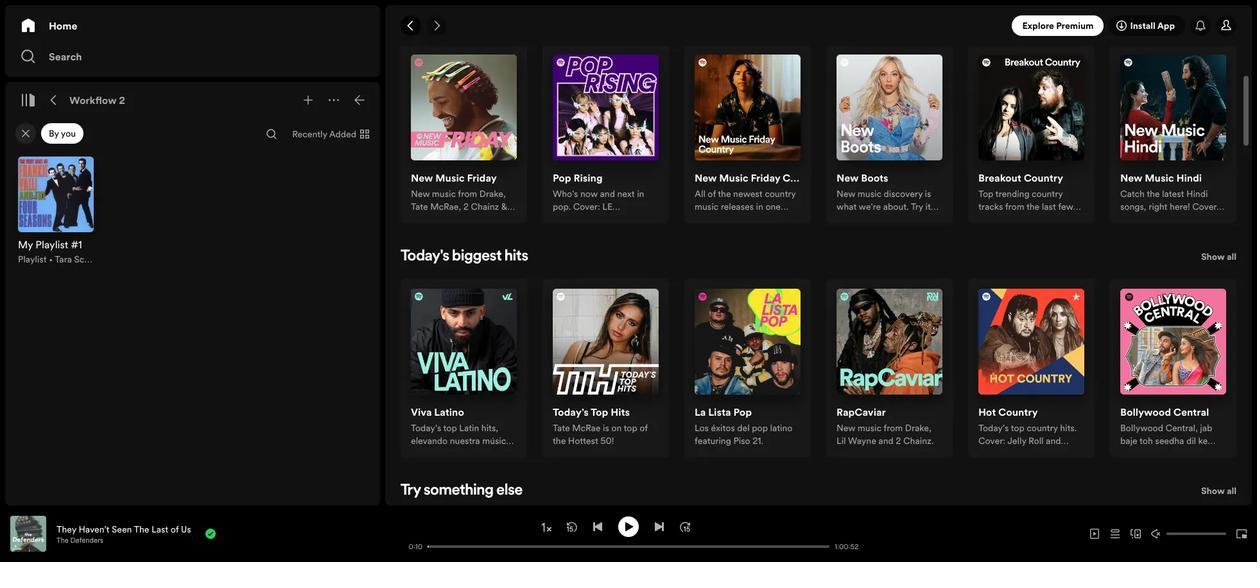 Task type: describe. For each thing, give the bounding box(es) containing it.
today's biggest hits link
[[401, 249, 529, 265]]

country for hot country today's top country hits. cover: jelly roll and lainey wilson
[[999, 406, 1038, 420]]

install app
[[1131, 19, 1176, 32]]

search in your library image
[[267, 129, 277, 139]]

else
[[497, 484, 523, 499]]

bollywood central bollywood central, jab baje toh seedha dil ke centre mein lage ❤️
[[1121, 406, 1213, 463]]

next image
[[655, 522, 665, 532]]

search link
[[21, 44, 365, 69]]

breakout country link
[[979, 171, 1064, 188]]

what's new image
[[1196, 21, 1207, 31]]

2 inside 'button'
[[119, 93, 125, 107]]

volume off image
[[1152, 529, 1162, 540]]

they haven't seen the last of us link
[[57, 523, 191, 536]]

new music hindi catch the latest hindi songs, right here! cover - animal
[[1121, 171, 1223, 226]]

viva latino link
[[411, 406, 464, 422]]

hot country today's top country hits. cover: jelly roll and lainey wilson
[[979, 406, 1078, 461]]

central
[[1174, 406, 1210, 420]]

clear filters image
[[21, 128, 31, 139]]

-
[[1220, 201, 1223, 213]]

pop.
[[553, 201, 571, 213]]

show all link for hits
[[1202, 249, 1237, 269]]

lage
[[1171, 450, 1189, 463]]

50!
[[601, 435, 614, 448]]

cover
[[1193, 201, 1218, 213]]

skip back 15 seconds image
[[567, 522, 578, 532]]

change speed image
[[540, 522, 553, 534]]

friday for new music friday
[[467, 171, 497, 185]]

the inside new music hindi catch the latest hindi songs, right here! cover - animal
[[1148, 188, 1161, 201]]

from
[[884, 422, 903, 435]]

By you checkbox
[[41, 123, 84, 144]]

le
[[603, 201, 613, 213]]

new inside rapcaviar new music from drake, lil wayne and 2 chainz.
[[837, 422, 856, 435]]

home
[[49, 19, 77, 33]]

hot country link
[[979, 406, 1038, 422]]

music for new music friday country
[[720, 171, 749, 185]]

latin
[[460, 422, 479, 435]]

viva latino today's top latin hits, elevando nuestra música. cover: arcángel
[[411, 406, 513, 461]]

last
[[152, 523, 168, 536]]

hits
[[505, 249, 529, 265]]

all for music
[[1228, 16, 1237, 29]]

home link
[[21, 13, 365, 39]]

next
[[618, 188, 635, 201]]

hits.
[[1061, 422, 1078, 435]]

the inside today's top hits tate mcrae is on top of the hottest 50!
[[553, 435, 566, 448]]

latest
[[1163, 188, 1185, 201]]

2 inside rapcaviar new music from drake, lil wayne and 2 chainz.
[[896, 435, 902, 448]]

go forward image
[[432, 21, 442, 31]]

jab
[[1201, 422, 1213, 435]]

today's for hot
[[979, 422, 1009, 435]]

new for new music friday country
[[695, 171, 717, 185]]

music for new
[[858, 422, 882, 435]]

skip forward 15 seconds image
[[680, 522, 691, 532]]

search
[[49, 49, 82, 64]]

tate
[[553, 422, 570, 435]]

baje
[[1121, 435, 1138, 448]]

workflow
[[69, 93, 117, 107]]

hits
[[611, 406, 630, 420]]

new boots link
[[837, 171, 889, 188]]

today's
[[553, 406, 589, 420]]

show all for hits
[[1202, 251, 1237, 264]]

in
[[637, 188, 645, 201]]

fresh new music element
[[401, 15, 1237, 226]]

explore
[[1023, 19, 1055, 32]]

seen
[[112, 523, 132, 536]]

and inside hot country today's top country hits. cover: jelly roll and lainey wilson
[[1047, 435, 1062, 448]]

sserafim
[[553, 213, 597, 226]]

fresh
[[401, 15, 437, 30]]

new music friday link
[[411, 171, 497, 188]]

elevando
[[411, 435, 448, 448]]

arcángel
[[440, 448, 477, 461]]

lista
[[709, 406, 732, 420]]

all for else
[[1228, 485, 1237, 498]]

top
[[591, 406, 609, 420]]

top inside today's top hits tate mcrae is on top of the hottest 50!
[[624, 422, 638, 435]]

workflow 2
[[69, 93, 125, 107]]

rapcaviar link
[[837, 406, 886, 422]]

show all link for music
[[1202, 15, 1237, 34]]

nuestra
[[450, 435, 480, 448]]

fresh new music
[[401, 15, 510, 30]]

rising
[[574, 171, 603, 185]]

•
[[49, 253, 53, 266]]

go back image
[[406, 21, 416, 31]]

hits,
[[482, 422, 499, 435]]

music for new music friday
[[436, 171, 465, 185]]

new boots
[[837, 171, 889, 185]]

added
[[329, 128, 357, 141]]

pop inside pop rising who's now and next in pop. cover: le sserafim
[[553, 171, 572, 185]]

country for breakout country
[[1025, 171, 1064, 185]]

wilson
[[1008, 448, 1036, 461]]

is
[[603, 422, 610, 435]]

previous image
[[593, 522, 603, 532]]

explore premium button
[[1013, 15, 1105, 36]]

new music friday country link
[[695, 171, 823, 188]]

breakout
[[979, 171, 1022, 185]]

new music friday
[[411, 171, 497, 185]]

lil
[[837, 435, 846, 448]]

new for new boots
[[837, 171, 859, 185]]

playlist •
[[18, 253, 55, 266]]

breakout country
[[979, 171, 1064, 185]]

mcrae
[[573, 422, 601, 435]]

new for new music friday
[[411, 171, 433, 185]]

dil
[[1187, 435, 1197, 448]]

Recently Added, Grid view field
[[282, 124, 378, 145]]

éxitos
[[712, 422, 735, 435]]

top for hot country
[[1012, 422, 1025, 435]]

today's for viva
[[411, 422, 442, 435]]

central,
[[1166, 422, 1199, 435]]



Task type: vqa. For each thing, say whether or not it's contained in the screenshot.
50 songs , about 2 hr 45 min at top
no



Task type: locate. For each thing, give the bounding box(es) containing it.
music for new
[[470, 15, 510, 30]]

new inside new boots link
[[837, 171, 859, 185]]

hindi right 'latest'
[[1187, 188, 1209, 201]]

try something else link
[[401, 484, 523, 499]]

today's inside hot country today's top country hits. cover: jelly roll and lainey wilson
[[979, 422, 1009, 435]]

country left new boots
[[783, 171, 823, 185]]

None search field
[[262, 124, 282, 145]]

1 all from the top
[[1228, 16, 1237, 29]]

cover: inside pop rising who's now and next in pop. cover: le sserafim
[[574, 201, 601, 213]]

2 show from the top
[[1202, 251, 1226, 264]]

0 vertical spatial the
[[1148, 188, 1161, 201]]

0 vertical spatial 2
[[119, 93, 125, 107]]

2 left the chainz.
[[896, 435, 902, 448]]

by
[[49, 127, 59, 140]]

1 vertical spatial music
[[858, 422, 882, 435]]

new inside new music hindi catch the latest hindi songs, right here! cover - animal
[[1121, 171, 1143, 185]]

here!
[[1171, 201, 1191, 213]]

country up "jelly"
[[999, 406, 1038, 420]]

pop
[[553, 171, 572, 185], [734, 406, 752, 420]]

1 vertical spatial show all link
[[1202, 249, 1237, 269]]

today's biggest hits
[[401, 249, 529, 265]]

la lista pop los éxitos del pop latino featuring piso 21.
[[695, 406, 793, 448]]

top
[[444, 422, 457, 435], [624, 422, 638, 435], [1012, 422, 1025, 435]]

2 all from the top
[[1228, 251, 1237, 264]]

show all link down ❤️ on the right bottom of the page
[[1202, 484, 1237, 503]]

0 vertical spatial pop
[[553, 171, 572, 185]]

2 horizontal spatial top
[[1012, 422, 1025, 435]]

1 horizontal spatial pop
[[734, 406, 752, 420]]

none search field inside main element
[[262, 124, 282, 145]]

show all for else
[[1202, 485, 1237, 498]]

1 show all link from the top
[[1202, 15, 1237, 34]]

workflow 2 button
[[67, 90, 128, 111]]

21.
[[753, 435, 764, 448]]

pop up del
[[734, 406, 752, 420]]

the
[[1148, 188, 1161, 201], [553, 435, 566, 448]]

all inside the 'today's biggest hits' element
[[1228, 251, 1237, 264]]

0 vertical spatial show
[[1202, 16, 1226, 29]]

group inside main element
[[10, 149, 102, 274]]

boots
[[862, 171, 889, 185]]

pop inside la lista pop los éxitos del pop latino featuring piso 21.
[[734, 406, 752, 420]]

pop
[[752, 422, 768, 435]]

2 horizontal spatial cover:
[[979, 435, 1006, 448]]

1 friday from the left
[[467, 171, 497, 185]]

0 horizontal spatial music
[[470, 15, 510, 30]]

today's left biggest
[[401, 249, 450, 265]]

hindi
[[1177, 171, 1203, 185], [1187, 188, 1209, 201]]

new music friday country
[[695, 171, 823, 185]]

and right roll
[[1047, 435, 1062, 448]]

bollywood up the toh
[[1121, 406, 1172, 420]]

app
[[1158, 19, 1176, 32]]

0 horizontal spatial music
[[436, 171, 465, 185]]

1 vertical spatial show all
[[1202, 251, 1237, 264]]

0 vertical spatial music
[[470, 15, 510, 30]]

show down -
[[1202, 251, 1226, 264]]

2 vertical spatial show all link
[[1202, 484, 1237, 503]]

pop up who's
[[553, 171, 572, 185]]

biggest
[[453, 249, 502, 265]]

show inside fresh new music element
[[1202, 16, 1226, 29]]

0 horizontal spatial and
[[600, 188, 615, 201]]

try something else
[[401, 484, 523, 499]]

and right now on the top
[[600, 188, 615, 201]]

0 horizontal spatial cover:
[[411, 448, 438, 461]]

who's
[[553, 188, 579, 201]]

0 vertical spatial hindi
[[1177, 171, 1203, 185]]

1 horizontal spatial friday
[[751, 171, 781, 185]]

show right app
[[1202, 16, 1226, 29]]

now
[[581, 188, 598, 201]]

2 right workflow
[[119, 93, 125, 107]]

0 vertical spatial all
[[1228, 16, 1237, 29]]

pop rising who's now and next in pop. cover: le sserafim
[[553, 171, 645, 226]]

2 horizontal spatial and
[[1047, 435, 1062, 448]]

0:10
[[409, 543, 423, 552]]

try
[[401, 484, 421, 499]]

today's inside viva latino today's top latin hits, elevando nuestra música. cover: arcángel
[[411, 422, 442, 435]]

cover: left arcángel
[[411, 448, 438, 461]]

show all down -
[[1202, 251, 1237, 264]]

by you
[[49, 127, 76, 140]]

show all link down -
[[1202, 249, 1237, 269]]

premium
[[1057, 19, 1094, 32]]

drake,
[[906, 422, 932, 435]]

0 horizontal spatial of
[[171, 523, 179, 536]]

main element
[[5, 5, 380, 506]]

the left 'latest'
[[1148, 188, 1161, 201]]

3 all from the top
[[1228, 485, 1237, 498]]

of inside today's top hits tate mcrae is on top of the hottest 50!
[[640, 422, 648, 435]]

la
[[695, 406, 706, 420]]

1 horizontal spatial and
[[879, 435, 894, 448]]

bollywood up centre
[[1121, 422, 1164, 435]]

the left the 'hottest'
[[553, 435, 566, 448]]

0 horizontal spatial the
[[553, 435, 566, 448]]

player controls element
[[27, 517, 861, 552]]

today's biggest hits element
[[401, 249, 1237, 463]]

and inside pop rising who's now and next in pop. cover: le sserafim
[[600, 188, 615, 201]]

❤️
[[1191, 450, 1202, 463]]

1 vertical spatial hindi
[[1187, 188, 1209, 201]]

2 top from the left
[[624, 422, 638, 435]]

catch
[[1121, 188, 1145, 201]]

2 vertical spatial all
[[1228, 485, 1237, 498]]

of left us
[[171, 523, 179, 536]]

toh
[[1140, 435, 1154, 448]]

0 horizontal spatial top
[[444, 422, 457, 435]]

3 show from the top
[[1202, 485, 1226, 498]]

playlist
[[18, 253, 47, 266]]

music down rapcaviar
[[858, 422, 882, 435]]

2 vertical spatial show
[[1202, 485, 1226, 498]]

music right new
[[470, 15, 510, 30]]

show all for music
[[1202, 16, 1237, 29]]

3 top from the left
[[1012, 422, 1025, 435]]

latino
[[771, 422, 793, 435]]

top for viva latino
[[444, 422, 457, 435]]

new inside new music friday country link
[[695, 171, 717, 185]]

show all inside the 'today's biggest hits' element
[[1202, 251, 1237, 264]]

music inside rapcaviar new music from drake, lil wayne and 2 chainz.
[[858, 422, 882, 435]]

group containing playlist
[[10, 149, 102, 274]]

1 vertical spatial all
[[1228, 251, 1237, 264]]

0 vertical spatial show all link
[[1202, 15, 1237, 34]]

cover: inside hot country today's top country hits. cover: jelly roll and lainey wilson
[[979, 435, 1006, 448]]

music
[[470, 15, 510, 30], [858, 422, 882, 435]]

jelly
[[1008, 435, 1027, 448]]

of
[[640, 422, 648, 435], [171, 523, 179, 536]]

la lista pop link
[[695, 406, 752, 422]]

show for fresh new music
[[1202, 16, 1226, 29]]

1 horizontal spatial 2
[[896, 435, 902, 448]]

new music hindi link
[[1121, 171, 1203, 188]]

1 top from the left
[[444, 422, 457, 435]]

you
[[61, 127, 76, 140]]

new
[[439, 15, 468, 30]]

show down ❤️ on the right bottom of the page
[[1202, 485, 1226, 498]]

show all inside fresh new music element
[[1202, 16, 1237, 29]]

1 vertical spatial 2
[[896, 435, 902, 448]]

top bar and user menu element
[[385, 5, 1253, 46]]

top right on at the left
[[624, 422, 638, 435]]

show all right app
[[1202, 16, 1237, 29]]

1 horizontal spatial the
[[1148, 188, 1161, 201]]

1 horizontal spatial music
[[720, 171, 749, 185]]

connect to a device image
[[1131, 529, 1142, 540]]

country inside hot country today's top country hits. cover: jelly roll and lainey wilson
[[999, 406, 1038, 420]]

hindi up 'latest'
[[1177, 171, 1203, 185]]

they
[[57, 523, 76, 536]]

3 show all link from the top
[[1202, 484, 1237, 503]]

the left defenders
[[57, 536, 69, 546]]

1 vertical spatial the
[[553, 435, 566, 448]]

featuring
[[695, 435, 732, 448]]

cover: left "jelly"
[[979, 435, 1006, 448]]

defenders
[[70, 536, 103, 546]]

country
[[783, 171, 823, 185], [1025, 171, 1064, 185], [999, 406, 1038, 420]]

0 horizontal spatial pop
[[553, 171, 572, 185]]

2 friday from the left
[[751, 171, 781, 185]]

recently
[[292, 128, 327, 141]]

new inside new music friday link
[[411, 171, 433, 185]]

all for hits
[[1228, 251, 1237, 264]]

1 vertical spatial of
[[171, 523, 179, 536]]

and inside rapcaviar new music from drake, lil wayne and 2 chainz.
[[879, 435, 894, 448]]

2 vertical spatial show all
[[1202, 485, 1237, 498]]

del
[[738, 422, 750, 435]]

2 music from the left
[[720, 171, 749, 185]]

rapcaviar new music from drake, lil wayne and 2 chainz.
[[837, 406, 934, 448]]

pop rising link
[[553, 171, 603, 188]]

songs,
[[1121, 201, 1147, 213]]

country
[[1027, 422, 1059, 435]]

0 vertical spatial show all
[[1202, 16, 1237, 29]]

group
[[10, 149, 102, 274]]

1 show from the top
[[1202, 16, 1226, 29]]

explore premium
[[1023, 19, 1094, 32]]

today's
[[401, 249, 450, 265], [411, 422, 442, 435], [979, 422, 1009, 435]]

0 vertical spatial of
[[640, 422, 648, 435]]

chainz.
[[904, 435, 934, 448]]

show for try something else
[[1202, 485, 1226, 498]]

now playing: they haven't seen the last of us by the defenders footer
[[10, 517, 379, 553]]

cover: inside viva latino today's top latin hits, elevando nuestra música. cover: arcángel
[[411, 448, 438, 461]]

friday for new music friday country
[[751, 171, 781, 185]]

today's down the viva at the left bottom of page
[[411, 422, 442, 435]]

top inside viva latino today's top latin hits, elevando nuestra música. cover: arcángel
[[444, 422, 457, 435]]

of inside they haven't seen the last of us the defenders
[[171, 523, 179, 536]]

piso
[[734, 435, 751, 448]]

0 horizontal spatial friday
[[467, 171, 497, 185]]

3 music from the left
[[1146, 171, 1175, 185]]

us
[[181, 523, 191, 536]]

0 vertical spatial bollywood
[[1121, 406, 1172, 420]]

and
[[600, 188, 615, 201], [879, 435, 894, 448], [1047, 435, 1062, 448]]

2 horizontal spatial music
[[1146, 171, 1175, 185]]

show for today's biggest hits
[[1202, 251, 1226, 264]]

on
[[612, 422, 622, 435]]

install
[[1131, 19, 1156, 32]]

1 show all from the top
[[1202, 16, 1237, 29]]

country right breakout
[[1025, 171, 1064, 185]]

1 horizontal spatial top
[[624, 422, 638, 435]]

today's down the hot
[[979, 422, 1009, 435]]

1 vertical spatial show
[[1202, 251, 1226, 264]]

fresh new music link
[[401, 15, 510, 30]]

cover: left le
[[574, 201, 601, 213]]

1 horizontal spatial of
[[640, 422, 648, 435]]

1 horizontal spatial music
[[858, 422, 882, 435]]

show all link right app
[[1202, 15, 1237, 34]]

1 vertical spatial pop
[[734, 406, 752, 420]]

the defenders link
[[57, 536, 103, 546]]

show all link for else
[[1202, 484, 1237, 503]]

today's top hits link
[[553, 406, 630, 422]]

music for new music hindi catch the latest hindi songs, right here! cover - animal
[[1146, 171, 1175, 185]]

top down latino
[[444, 422, 457, 435]]

of right on at the left
[[640, 422, 648, 435]]

recently added
[[292, 128, 357, 141]]

2 show all link from the top
[[1202, 249, 1237, 269]]

all inside fresh new music element
[[1228, 16, 1237, 29]]

hottest
[[568, 435, 599, 448]]

2 bollywood from the top
[[1121, 422, 1164, 435]]

3 show all from the top
[[1202, 485, 1237, 498]]

show all down ❤️ on the right bottom of the page
[[1202, 485, 1237, 498]]

0 horizontal spatial 2
[[119, 93, 125, 107]]

roll
[[1029, 435, 1044, 448]]

2 show all from the top
[[1202, 251, 1237, 264]]

they haven't seen the last of us the defenders
[[57, 523, 191, 546]]

animal
[[1121, 213, 1149, 226]]

today's top hits tate mcrae is on top of the hottest 50!
[[553, 406, 648, 448]]

centre
[[1121, 450, 1147, 463]]

show all
[[1202, 16, 1237, 29], [1202, 251, 1237, 264], [1202, 485, 1237, 498]]

rapcaviar
[[837, 406, 886, 420]]

haven't
[[79, 523, 109, 536]]

0 horizontal spatial the
[[57, 536, 69, 546]]

top left roll
[[1012, 422, 1025, 435]]

play image
[[624, 522, 634, 532]]

the left last
[[134, 523, 149, 536]]

and right wayne
[[879, 435, 894, 448]]

install app link
[[1110, 15, 1186, 36]]

1 vertical spatial bollywood
[[1121, 422, 1164, 435]]

mein
[[1149, 450, 1169, 463]]

1 horizontal spatial cover:
[[574, 201, 601, 213]]

now playing view image
[[30, 522, 40, 533]]

1 horizontal spatial the
[[134, 523, 149, 536]]

top inside hot country today's top country hits. cover: jelly roll and lainey wilson
[[1012, 422, 1025, 435]]

hot
[[979, 406, 997, 420]]

1 music from the left
[[436, 171, 465, 185]]

1 bollywood from the top
[[1121, 406, 1172, 420]]

music inside new music hindi catch the latest hindi songs, right here! cover - animal
[[1146, 171, 1175, 185]]

show inside the 'today's biggest hits' element
[[1202, 251, 1226, 264]]



